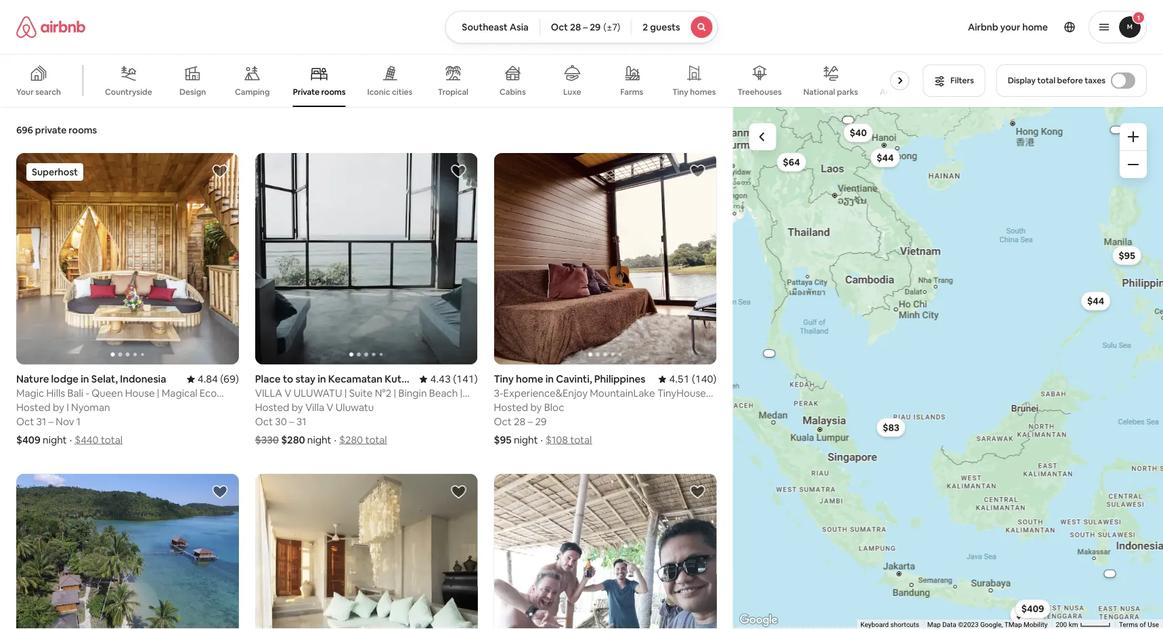 Task type: locate. For each thing, give the bounding box(es) containing it.
3 hosted from the left
[[494, 401, 529, 414]]

terms of use link
[[1120, 621, 1160, 629]]

add to wishlist: place to stay in kecamatan kuta selatan, indonesia image
[[451, 163, 467, 180], [451, 484, 467, 500]]

1 vertical spatial home
[[516, 373, 544, 386]]

by inside hosted by villa v uluwatu oct 30 – 31 $330 $280 night · $280 total
[[292, 401, 303, 414]]

0 horizontal spatial $95
[[494, 434, 512, 447]]

4.84 (69)
[[198, 373, 239, 386]]

(141)
[[453, 373, 478, 386]]

oct inside hosted by villa v uluwatu oct 30 – 31 $330 $280 night · $280 total
[[255, 415, 273, 428]]

1 vertical spatial 29
[[535, 415, 547, 428]]

0 vertical spatial home
[[1023, 21, 1049, 33]]

in left the selat,
[[81, 373, 89, 386]]

4.51 out of 5 average rating,  140 reviews image
[[659, 373, 717, 386]]

1 horizontal spatial ·
[[334, 434, 337, 447]]

uluwatu
[[336, 401, 374, 414]]

private
[[293, 87, 320, 97]]

$39 button
[[1014, 606, 1043, 625]]

0 vertical spatial $44
[[877, 152, 894, 164]]

0 horizontal spatial $409
[[16, 434, 41, 447]]

29
[[590, 21, 601, 33], [535, 415, 547, 428]]

oct inside hosted by i nyoman oct 31 – nov 1 $409 night · $440 total
[[16, 415, 34, 428]]

· left $280 total button
[[334, 434, 337, 447]]

1 vertical spatial $95
[[494, 434, 512, 447]]

28 down tiny home in cavinti, philippines
[[514, 415, 526, 428]]

1 inside dropdown button
[[1138, 13, 1141, 22]]

2 in from the left
[[546, 373, 554, 386]]

hosted for –
[[494, 401, 529, 414]]

0 horizontal spatial hosted
[[16, 401, 51, 414]]

$440 total button
[[75, 434, 123, 447]]

guests
[[651, 21, 681, 33]]

0 vertical spatial $95
[[1119, 250, 1136, 262]]

– inside search box
[[583, 21, 588, 33]]

iconic cities
[[368, 87, 413, 97]]

1 inside hosted by i nyoman oct 31 – nov 1 $409 night · $440 total
[[76, 415, 81, 428]]

200
[[1056, 621, 1068, 629]]

4.51 (140)
[[670, 373, 717, 386]]

hosted by i nyoman oct 31 – nov 1 $409 night · $440 total
[[16, 401, 123, 447]]

oct 28 – 29 (±7)
[[551, 21, 621, 33]]

0 horizontal spatial by
[[53, 401, 64, 414]]

$409 inside hosted by i nyoman oct 31 – nov 1 $409 night · $440 total
[[16, 434, 41, 447]]

2 horizontal spatial $280
[[1017, 609, 1039, 621]]

display
[[1009, 75, 1036, 86]]

28 inside hosted by bloc oct 28 – 29 $95 night · $108 total
[[514, 415, 526, 428]]

design
[[180, 87, 206, 97]]

0 vertical spatial 28
[[570, 21, 581, 33]]

31
[[36, 415, 46, 428], [297, 415, 307, 428]]

1 vertical spatial add to wishlist: place to stay in kecamatan kuta selatan, indonesia image
[[451, 484, 467, 500]]

in
[[81, 373, 89, 386], [546, 373, 554, 386]]

1 horizontal spatial $409
[[1022, 603, 1045, 615]]

$59
[[1020, 606, 1037, 619]]

airbnb
[[969, 21, 999, 33]]

hosted
[[16, 401, 51, 414], [255, 401, 290, 414], [494, 401, 529, 414]]

1 horizontal spatial $44 button
[[1082, 292, 1111, 311]]

hosted up 30
[[255, 401, 290, 414]]

·
[[70, 434, 72, 447], [334, 434, 337, 447], [541, 434, 543, 447]]

hosted inside hosted by villa v uluwatu oct 30 – 31 $330 $280 night · $280 total
[[255, 401, 290, 414]]

2 · from the left
[[334, 434, 337, 447]]

tropical
[[438, 87, 469, 97]]

0 horizontal spatial tiny
[[494, 373, 514, 386]]

1 vertical spatial 28
[[514, 415, 526, 428]]

home
[[1023, 21, 1049, 33], [516, 373, 544, 386]]

group
[[0, 54, 937, 107], [16, 153, 239, 365], [255, 153, 478, 365], [494, 153, 717, 365], [16, 474, 239, 629], [255, 474, 478, 629], [494, 474, 717, 629]]

$409 button
[[1016, 600, 1051, 619]]

use
[[1148, 621, 1160, 629]]

map
[[928, 621, 941, 629]]

1 horizontal spatial $280
[[339, 434, 363, 447]]

1 horizontal spatial $95
[[1119, 250, 1136, 262]]

by for 30
[[292, 401, 303, 414]]

1 horizontal spatial night
[[308, 434, 332, 447]]

1 horizontal spatial by
[[292, 401, 303, 414]]

total right $440 at the bottom of the page
[[101, 434, 123, 447]]

tiny right (141)
[[494, 373, 514, 386]]

1 vertical spatial $44
[[1088, 295, 1105, 307]]

1 vertical spatial $44 button
[[1082, 292, 1111, 311]]

1 in from the left
[[81, 373, 89, 386]]

29 left (±7)
[[590, 21, 601, 33]]

1 vertical spatial $409
[[1022, 603, 1045, 615]]

by inside hosted by i nyoman oct 31 – nov 1 $409 night · $440 total
[[53, 401, 64, 414]]

by left i
[[53, 401, 64, 414]]

3 by from the left
[[531, 401, 542, 414]]

hosted down nature
[[16, 401, 51, 414]]

by
[[53, 401, 64, 414], [292, 401, 303, 414], [531, 401, 542, 414]]

2 horizontal spatial by
[[531, 401, 542, 414]]

of
[[1141, 621, 1147, 629]]

0 horizontal spatial $44
[[877, 152, 894, 164]]

31 down villa
[[297, 415, 307, 428]]

29 inside search box
[[590, 21, 601, 33]]

0 vertical spatial add to wishlist: place to stay in kecamatan kuta selatan, indonesia image
[[451, 163, 467, 180]]

total left before
[[1038, 75, 1056, 86]]

by left villa
[[292, 401, 303, 414]]

1 horizontal spatial hosted
[[255, 401, 290, 414]]

1 horizontal spatial 29
[[590, 21, 601, 33]]

$44 button
[[871, 148, 900, 167], [1082, 292, 1111, 311]]

0 horizontal spatial 29
[[535, 415, 547, 428]]

3 night from the left
[[514, 434, 538, 447]]

3 · from the left
[[541, 434, 543, 447]]

profile element
[[735, 0, 1148, 54]]

– left (±7)
[[583, 21, 588, 33]]

home inside the airbnb your home link
[[1023, 21, 1049, 33]]

national
[[804, 87, 836, 97]]

southeast asia
[[462, 21, 529, 33]]

your
[[16, 87, 34, 97]]

oct inside search box
[[551, 21, 568, 33]]

31 inside hosted by villa v uluwatu oct 30 – 31 $330 $280 night · $280 total
[[297, 415, 307, 428]]

28
[[570, 21, 581, 33], [514, 415, 526, 428]]

1 vertical spatial tiny
[[494, 373, 514, 386]]

– right 30
[[289, 415, 294, 428]]

$83 button
[[877, 418, 906, 437]]

– left nov
[[48, 415, 54, 428]]

0 vertical spatial $409
[[16, 434, 41, 447]]

tiny for tiny home in cavinti, philippines
[[494, 373, 514, 386]]

keyboard shortcuts
[[861, 621, 920, 629]]

30
[[275, 415, 287, 428]]

29 down bloc
[[535, 415, 547, 428]]

by inside hosted by bloc oct 28 – 29 $95 night · $108 total
[[531, 401, 542, 414]]

1 add to wishlist: place to stay in kecamatan kuta selatan, indonesia image from the top
[[451, 163, 467, 180]]

0 vertical spatial $44 button
[[871, 148, 900, 167]]

2 horizontal spatial night
[[514, 434, 538, 447]]

$108
[[546, 434, 568, 447]]

$280 button
[[1011, 606, 1045, 625]]

1 31 from the left
[[36, 415, 46, 428]]

display total before taxes button
[[997, 64, 1148, 97]]

hosted left bloc
[[494, 401, 529, 414]]

0 horizontal spatial 31
[[36, 415, 46, 428]]

0 horizontal spatial rooms
[[69, 124, 97, 136]]

1 vertical spatial 1
[[76, 415, 81, 428]]

by left bloc
[[531, 401, 542, 414]]

rooms right private
[[69, 124, 97, 136]]

google,
[[981, 621, 1004, 629]]

in for selat,
[[81, 373, 89, 386]]

0 horizontal spatial night
[[43, 434, 67, 447]]

nov
[[56, 415, 74, 428]]

$44 for bottommost $44 button
[[1088, 295, 1105, 307]]

1 horizontal spatial 1
[[1138, 13, 1141, 22]]

(±7)
[[604, 21, 621, 33]]

hosted inside hosted by i nyoman oct 31 – nov 1 $409 night · $440 total
[[16, 401, 51, 414]]

1 horizontal spatial 31
[[297, 415, 307, 428]]

1 horizontal spatial tiny
[[673, 87, 689, 97]]

nature lodge in selat, indonesia
[[16, 373, 166, 386]]

29 inside hosted by bloc oct 28 – 29 $95 night · $108 total
[[535, 415, 547, 428]]

1 by from the left
[[53, 401, 64, 414]]

home left cavinti,
[[516, 373, 544, 386]]

– down tiny home in cavinti, philippines
[[528, 415, 533, 428]]

in left cavinti,
[[546, 373, 554, 386]]

0 horizontal spatial ·
[[70, 434, 72, 447]]

tiny inside 'group'
[[673, 87, 689, 97]]

hosted for 31
[[16, 401, 51, 414]]

$409
[[16, 434, 41, 447], [1022, 603, 1045, 615]]

0 vertical spatial 29
[[590, 21, 601, 33]]

2
[[643, 21, 649, 33]]

$44
[[877, 152, 894, 164], [1088, 295, 1105, 307]]

night
[[43, 434, 67, 447], [308, 434, 332, 447], [514, 434, 538, 447]]

4.51
[[670, 373, 690, 386]]

2 31 from the left
[[297, 415, 307, 428]]

0 vertical spatial 1
[[1138, 13, 1141, 22]]

hosted inside hosted by bloc oct 28 – 29 $95 night · $108 total
[[494, 401, 529, 414]]

$280
[[281, 434, 305, 447], [339, 434, 363, 447], [1017, 609, 1039, 621]]

28 left (±7)
[[570, 21, 581, 33]]

· left "$108"
[[541, 434, 543, 447]]

0 horizontal spatial in
[[81, 373, 89, 386]]

night down nov
[[43, 434, 67, 447]]

in for cavinti,
[[546, 373, 554, 386]]

tmap
[[1005, 621, 1023, 629]]

2 hosted from the left
[[255, 401, 290, 414]]

total right "$108"
[[571, 434, 592, 447]]

None search field
[[445, 11, 719, 43]]

1 vertical spatial rooms
[[69, 124, 97, 136]]

0 vertical spatial tiny
[[673, 87, 689, 97]]

1 horizontal spatial home
[[1023, 21, 1049, 33]]

cavinti,
[[556, 373, 593, 386]]

0 horizontal spatial 28
[[514, 415, 526, 428]]

tiny left 'homes' in the right of the page
[[673, 87, 689, 97]]

$95
[[1119, 250, 1136, 262], [494, 434, 512, 447]]

oct inside hosted by bloc oct 28 – 29 $95 night · $108 total
[[494, 415, 512, 428]]

2 horizontal spatial hosted
[[494, 401, 529, 414]]

night down villa
[[308, 434, 332, 447]]

night left "$108"
[[514, 434, 538, 447]]

terms
[[1120, 621, 1139, 629]]

rooms right private at the top left
[[322, 87, 346, 97]]

2 horizontal spatial ·
[[541, 434, 543, 447]]

1
[[1138, 13, 1141, 22], [76, 415, 81, 428]]

philippines
[[595, 373, 646, 386]]

data
[[943, 621, 957, 629]]

(69)
[[220, 373, 239, 386]]

0 horizontal spatial home
[[516, 373, 544, 386]]

2 night from the left
[[308, 434, 332, 447]]

0 vertical spatial rooms
[[322, 87, 346, 97]]

iconic
[[368, 87, 391, 97]]

(140)
[[692, 373, 717, 386]]

home right your
[[1023, 21, 1049, 33]]

1 night from the left
[[43, 434, 67, 447]]

1 horizontal spatial rooms
[[322, 87, 346, 97]]

total down uluwatu at the left
[[365, 434, 387, 447]]

· left $440 at the bottom of the page
[[70, 434, 72, 447]]

1 horizontal spatial $44
[[1088, 295, 1105, 307]]

1 · from the left
[[70, 434, 72, 447]]

2 by from the left
[[292, 401, 303, 414]]

1 horizontal spatial in
[[546, 373, 554, 386]]

1 hosted from the left
[[16, 401, 51, 414]]

0 horizontal spatial $44 button
[[871, 148, 900, 167]]

national parks
[[804, 87, 859, 97]]

– inside hosted by villa v uluwatu oct 30 – 31 $330 $280 night · $280 total
[[289, 415, 294, 428]]

31 left nov
[[36, 415, 46, 428]]

total
[[1038, 75, 1056, 86], [101, 434, 123, 447], [365, 434, 387, 447], [571, 434, 592, 447]]

0 horizontal spatial 1
[[76, 415, 81, 428]]

keyboard
[[861, 621, 889, 629]]



Task type: vqa. For each thing, say whether or not it's contained in the screenshot.
Google map
Showing 41 stays. Region
no



Task type: describe. For each thing, give the bounding box(es) containing it.
$440
[[75, 434, 99, 447]]

4.84 out of 5 average rating,  69 reviews image
[[187, 373, 239, 386]]

31 inside hosted by i nyoman oct 31 – nov 1 $409 night · $440 total
[[36, 415, 46, 428]]

display total before taxes
[[1009, 75, 1106, 86]]

$95 button
[[1113, 246, 1142, 265]]

nature
[[16, 373, 49, 386]]

– inside hosted by bloc oct 28 – 29 $95 night · $108 total
[[528, 415, 533, 428]]

$280 inside $409 $280
[[1017, 609, 1039, 621]]

by for 29
[[531, 401, 542, 414]]

bloc
[[545, 401, 565, 414]]

google map
showing 24 stays. region
[[733, 107, 1164, 629]]

$280 total button
[[339, 434, 387, 447]]

total inside hosted by villa v uluwatu oct 30 – 31 $330 $280 night · $280 total
[[365, 434, 387, 447]]

airbnb your home link
[[960, 13, 1057, 41]]

indonesia
[[120, 373, 166, 386]]

4.43 (141)
[[431, 373, 478, 386]]

homes
[[691, 87, 716, 97]]

$409 $280
[[1017, 603, 1045, 621]]

2 guests button
[[632, 11, 719, 43]]

night inside hosted by bloc oct 28 – 29 $95 night · $108 total
[[514, 434, 538, 447]]

farms
[[621, 87, 644, 97]]

southeast asia button
[[445, 11, 541, 43]]

tiny homes
[[673, 87, 716, 97]]

$64 button
[[777, 153, 807, 172]]

2 guests
[[643, 21, 681, 33]]

1 button
[[1089, 11, 1148, 43]]

camping
[[235, 87, 270, 97]]

$95 inside button
[[1119, 250, 1136, 262]]

selat,
[[91, 373, 118, 386]]

total inside display total before taxes button
[[1038, 75, 1056, 86]]

1 horizontal spatial 28
[[570, 21, 581, 33]]

$59 button
[[1014, 603, 1043, 622]]

group containing iconic cities
[[0, 54, 937, 107]]

total inside hosted by bloc oct 28 – 29 $95 night · $108 total
[[571, 434, 592, 447]]

$409 inside $409 $280
[[1022, 603, 1045, 615]]

airbnb your home
[[969, 21, 1049, 33]]

hosted by bloc oct 28 – 29 $95 night · $108 total
[[494, 401, 592, 447]]

google image
[[737, 612, 781, 629]]

search
[[35, 87, 61, 97]]

terms of use
[[1120, 621, 1160, 629]]

lodge
[[51, 373, 79, 386]]

$64
[[783, 156, 800, 168]]

$44 for top $44 button
[[877, 152, 894, 164]]

2 add to wishlist: place to stay in kecamatan kuta selatan, indonesia image from the top
[[451, 484, 467, 500]]

pools
[[916, 87, 937, 97]]

$40 button
[[844, 123, 873, 142]]

private rooms
[[293, 87, 346, 97]]

parks
[[838, 87, 859, 97]]

none search field containing southeast asia
[[445, 11, 719, 43]]

$39
[[1020, 610, 1037, 622]]

©2023
[[959, 621, 979, 629]]

· inside hosted by villa v uluwatu oct 30 – 31 $330 $280 night · $280 total
[[334, 434, 337, 447]]

km
[[1069, 621, 1079, 629]]

map data ©2023 google, tmap mobility
[[928, 621, 1048, 629]]

your search
[[16, 87, 61, 97]]

4.43
[[431, 373, 451, 386]]

amazing
[[880, 87, 914, 97]]

countryside
[[105, 87, 152, 97]]

add to wishlist: tiny home in cavinti, philippines image
[[690, 163, 706, 180]]

$95 inside hosted by bloc oct 28 – 29 $95 night · $108 total
[[494, 434, 512, 447]]

tiny home in cavinti, philippines
[[494, 373, 646, 386]]

southeast
[[462, 21, 508, 33]]

$330
[[255, 434, 279, 447]]

total inside hosted by i nyoman oct 31 – nov 1 $409 night · $440 total
[[101, 434, 123, 447]]

cabins
[[500, 87, 526, 97]]

rooms inside 'group'
[[322, 87, 346, 97]]

add to wishlist: nature lodge in selat, indonesia image
[[212, 163, 228, 180]]

v
[[327, 401, 334, 414]]

i
[[67, 401, 69, 414]]

private
[[35, 124, 67, 136]]

amazing pools
[[880, 87, 937, 97]]

add to wishlist: place to stay in el nido, philippines image
[[690, 484, 706, 500]]

· inside hosted by bloc oct 28 – 29 $95 night · $108 total
[[541, 434, 543, 447]]

200 km
[[1056, 621, 1081, 629]]

keyboard shortcuts button
[[861, 620, 920, 629]]

villa
[[306, 401, 325, 414]]

0 horizontal spatial $280
[[281, 434, 305, 447]]

– inside hosted by i nyoman oct 31 – nov 1 $409 night · $440 total
[[48, 415, 54, 428]]

before
[[1058, 75, 1084, 86]]

zoom in image
[[1129, 131, 1140, 142]]

hosted by villa v uluwatu oct 30 – 31 $330 $280 night · $280 total
[[255, 401, 387, 447]]

$108 total button
[[546, 434, 592, 447]]

your
[[1001, 21, 1021, 33]]

night inside hosted by villa v uluwatu oct 30 – 31 $330 $280 night · $280 total
[[308, 434, 332, 447]]

nyoman
[[71, 401, 110, 414]]

filters button
[[924, 64, 986, 97]]

by for –
[[53, 401, 64, 414]]

hosted for oct
[[255, 401, 290, 414]]

night inside hosted by i nyoman oct 31 – nov 1 $409 night · $440 total
[[43, 434, 67, 447]]

cities
[[392, 87, 413, 97]]

200 km button
[[1052, 620, 1116, 629]]

4.43 out of 5 average rating,  141 reviews image
[[420, 373, 478, 386]]

$40
[[850, 127, 867, 139]]

zoom out image
[[1129, 159, 1140, 170]]

696
[[16, 124, 33, 136]]

696 private rooms
[[16, 124, 97, 136]]

shortcuts
[[891, 621, 920, 629]]

mobility
[[1024, 621, 1048, 629]]

add to wishlist: place to stay in anambas, indonesia image
[[212, 484, 228, 500]]

· inside hosted by i nyoman oct 31 – nov 1 $409 night · $440 total
[[70, 434, 72, 447]]

tiny for tiny homes
[[673, 87, 689, 97]]



